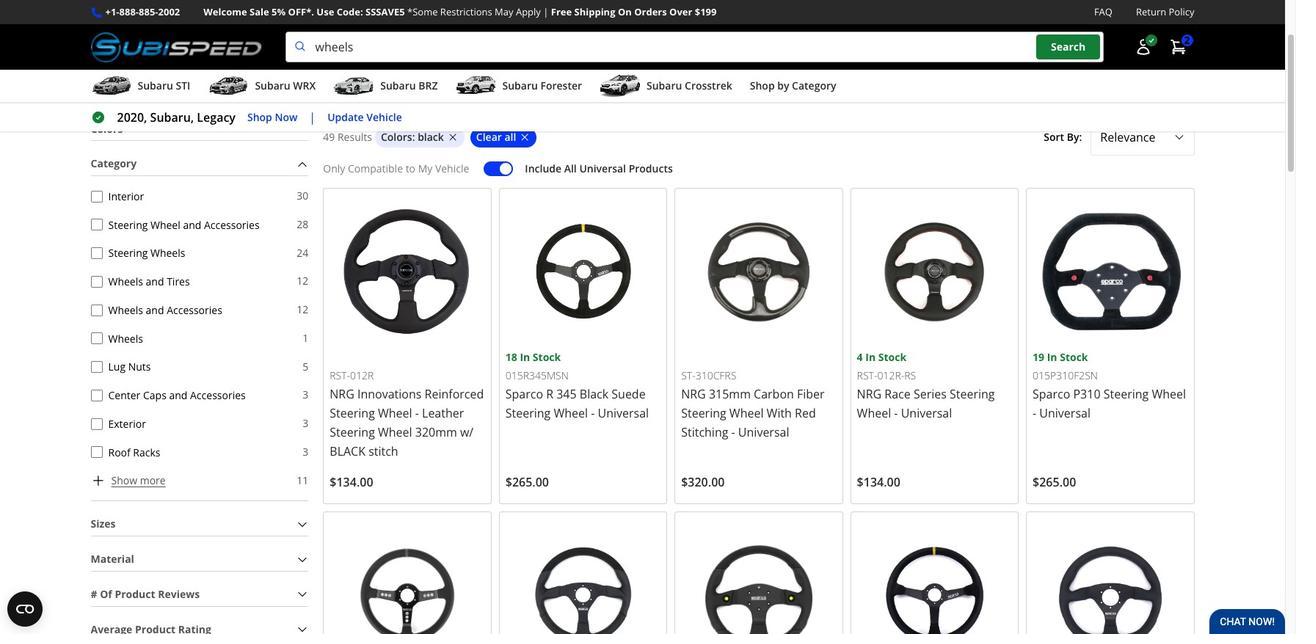 Task type: vqa. For each thing, say whether or not it's contained in the screenshot.


Task type: locate. For each thing, give the bounding box(es) containing it.
stock inside the 4 in stock rst-012r-rs nrg race series steering wheel - universal
[[878, 350, 907, 364]]

nrg down '012r'
[[330, 386, 354, 402]]

universal inside 18 in stock 015r345msn sparco r 345 black suede steering wheel - universal
[[598, 405, 649, 421]]

steering inside st-310cfrs nrg 315mm carbon fiber steering wheel with red stitching - universal
[[681, 405, 726, 421]]

sparco l360 black leather steering wheel - universal image
[[1033, 518, 1188, 634]]

sparco l777 steering wheel - universal image
[[330, 518, 485, 634]]

2 rst- from the left
[[857, 369, 877, 383]]

sparco inside 18 in stock 015r345msn sparco r 345 black suede steering wheel - universal
[[506, 386, 543, 402]]

colors up only compatible to my vehicle
[[381, 130, 412, 144]]

subaru inside dropdown button
[[647, 79, 682, 93]]

st-
[[681, 369, 696, 383]]

only compatible to my vehicle
[[323, 161, 469, 175]]

2 in from the left
[[866, 350, 876, 364]]

0 vertical spatial 12
[[297, 274, 308, 288]]

center
[[108, 388, 140, 402]]

0 vertical spatial shop
[[750, 79, 775, 93]]

apply
[[516, 5, 541, 18]]

stock up 015p310f2sn
[[1060, 350, 1088, 364]]

885-
[[139, 5, 158, 18]]

of
[[447, 73, 458, 89], [100, 587, 112, 601]]

18 in stock 015r345msn sparco r 345 black suede steering wheel - universal
[[506, 350, 649, 421]]

race
[[885, 386, 911, 402]]

1 vertical spatial shop
[[247, 110, 272, 124]]

0 horizontal spatial colors
[[91, 122, 123, 136]]

015p310f2sn
[[1033, 369, 1098, 383]]

shop by category button
[[750, 73, 836, 102]]

of right #
[[100, 587, 112, 601]]

+1-888-885-2002
[[105, 5, 180, 18]]

28
[[297, 217, 308, 231]]

3 stock from the left
[[1060, 350, 1088, 364]]

wheel inside st-310cfrs nrg 315mm carbon fiber steering wheel with red stitching - universal
[[729, 405, 764, 421]]

2020, subaru, legacy
[[117, 109, 236, 126]]

+1-
[[105, 5, 119, 18]]

1 3 from the top
[[303, 388, 308, 402]]

wheels
[[496, 73, 537, 89]]

$134.00 for nrg race series steering wheel - universal
[[857, 474, 901, 490]]

rst- right 5
[[330, 369, 350, 383]]

shop left now
[[247, 110, 272, 124]]

shop left by
[[750, 79, 775, 93]]

stock inside '19 in stock 015p310f2sn sparco p310 steering wheel - universal'
[[1060, 350, 1088, 364]]

3 nrg from the left
[[857, 386, 882, 402]]

Lug Nuts button
[[91, 361, 102, 373]]

select... image
[[1173, 132, 1185, 143]]

universal right the all
[[579, 161, 626, 175]]

show
[[111, 473, 137, 487]]

| left the free
[[543, 5, 549, 18]]

2 $134.00 from the left
[[857, 474, 901, 490]]

1 horizontal spatial nrg
[[681, 386, 706, 402]]

stock up 015r345msn at the left of page
[[533, 350, 561, 364]]

wheels up lug nuts
[[108, 331, 143, 345]]

subaru wrx button
[[208, 73, 316, 102]]

1 horizontal spatial vehicle
[[435, 161, 469, 175]]

0 horizontal spatial shop
[[247, 110, 272, 124]]

sparco r 368 steering wheel - universal image
[[857, 518, 1012, 634]]

1 vertical spatial vehicle
[[435, 161, 469, 175]]

update vehicle
[[327, 110, 402, 124]]

a subaru crosstrek thumbnail image image
[[600, 75, 641, 97]]

subaru left brz on the top
[[380, 79, 416, 93]]

1 rst- from the left
[[330, 369, 350, 383]]

sparco l999 mugello suede steering wheel - universal image
[[681, 518, 836, 634]]

sale
[[250, 5, 269, 18]]

1 horizontal spatial in
[[866, 350, 876, 364]]

showing 20 results of 49 for wheels
[[341, 73, 537, 89]]

stock up the 012r- in the bottom right of the page
[[878, 350, 907, 364]]

shop now
[[247, 110, 298, 124]]

colors up category in the top of the page
[[91, 122, 123, 136]]

accessories down tires
[[167, 303, 222, 317]]

material
[[91, 552, 134, 566]]

nrg 315mm carbon fiber steering wheel with red stitching - universal image
[[681, 194, 836, 349]]

3 subaru from the left
[[380, 79, 416, 93]]

series
[[914, 386, 947, 402]]

faq
[[1094, 5, 1113, 18]]

0 horizontal spatial $134.00
[[330, 474, 373, 490]]

1 stock from the left
[[533, 350, 561, 364]]

sparco down 015r345msn at the left of page
[[506, 386, 543, 402]]

1 horizontal spatial colors
[[381, 130, 412, 144]]

1 $134.00 from the left
[[330, 474, 373, 490]]

1 horizontal spatial $134.00
[[857, 474, 901, 490]]

stock for p310
[[1060, 350, 1088, 364]]

0 vertical spatial accessories
[[204, 218, 260, 232]]

accessories right caps
[[190, 388, 246, 402]]

0 horizontal spatial vehicle
[[366, 110, 402, 124]]

search results
[[130, 2, 195, 15]]

4 subaru from the left
[[502, 79, 538, 93]]

colors inside dropdown button
[[91, 122, 123, 136]]

$265.00
[[506, 474, 549, 490], [1033, 474, 1076, 490]]

Steering Wheel and Accessories button
[[91, 219, 102, 231]]

0 horizontal spatial stock
[[533, 350, 561, 364]]

subaru up shop now
[[255, 79, 290, 93]]

1 vertical spatial |
[[309, 109, 316, 126]]

subaru crosstrek button
[[600, 73, 732, 102]]

0 horizontal spatial rst-
[[330, 369, 350, 383]]

faq link
[[1094, 4, 1113, 20]]

black
[[330, 443, 366, 459]]

0 horizontal spatial search
[[130, 2, 160, 15]]

in inside the 4 in stock rst-012r-rs nrg race series steering wheel - universal
[[866, 350, 876, 364]]

w/
[[460, 424, 474, 440]]

universal down with
[[738, 424, 789, 440]]

rst- inside the 4 in stock rst-012r-rs nrg race series steering wheel - universal
[[857, 369, 877, 383]]

- for sparco r 345 black suede steering wheel - universal
[[591, 405, 595, 421]]

steering inside '19 in stock 015p310f2sn sparco p310 steering wheel - universal'
[[1104, 386, 1149, 402]]

2 stock from the left
[[878, 350, 907, 364]]

sparco
[[506, 386, 543, 402], [1033, 386, 1070, 402]]

- down race
[[894, 405, 898, 421]]

2 vertical spatial accessories
[[190, 388, 246, 402]]

nrg inside st-310cfrs nrg 315mm carbon fiber steering wheel with red stitching - universal
[[681, 386, 706, 402]]

results right 885-
[[163, 2, 195, 15]]

vehicle right my
[[435, 161, 469, 175]]

19
[[1033, 350, 1045, 364]]

4
[[857, 350, 863, 364]]

universal down suede
[[598, 405, 649, 421]]

1 horizontal spatial search
[[1051, 40, 1086, 54]]

roof
[[108, 445, 130, 459]]

$265.00 for steering
[[506, 474, 549, 490]]

1 horizontal spatial shop
[[750, 79, 775, 93]]

3 3 from the top
[[303, 445, 308, 459]]

in inside 18 in stock 015r345msn sparco r 345 black suede steering wheel - universal
[[520, 350, 530, 364]]

0 horizontal spatial in
[[520, 350, 530, 364]]

Exterior button
[[91, 418, 102, 430]]

1 vertical spatial 3
[[303, 416, 308, 430]]

rst- down 4
[[857, 369, 877, 383]]

2 $265.00 from the left
[[1033, 474, 1076, 490]]

search inside search button
[[1051, 40, 1086, 54]]

12 down 24
[[297, 274, 308, 288]]

colors
[[91, 122, 123, 136], [381, 130, 412, 144]]

$265.00 for universal
[[1033, 474, 1076, 490]]

wheels right wheels and tires button
[[108, 275, 143, 288]]

in right 4
[[866, 350, 876, 364]]

- down black
[[591, 405, 595, 421]]

colors button
[[91, 118, 308, 140]]

0 vertical spatial vehicle
[[366, 110, 402, 124]]

nuts
[[128, 360, 151, 374]]

2
[[1184, 33, 1190, 47]]

2 sparco from the left
[[1033, 386, 1070, 402]]

universal down the p310
[[1040, 405, 1091, 421]]

49 results
[[323, 130, 372, 144]]

vehicle
[[366, 110, 402, 124], [435, 161, 469, 175]]

over
[[669, 5, 692, 18]]

nrg inside rst-012r nrg innovations reinforced steering wheel - leather steering wheel 320mm w/ black stitch
[[330, 386, 354, 402]]

wheels for wheels
[[108, 331, 143, 345]]

in for nrg race series steering wheel - universal
[[866, 350, 876, 364]]

0 horizontal spatial $265.00
[[506, 474, 549, 490]]

colors for colors
[[91, 122, 123, 136]]

1 in from the left
[[520, 350, 530, 364]]

results down update vehicle button
[[338, 130, 372, 144]]

steering wheels
[[108, 246, 185, 260]]

0 vertical spatial |
[[543, 5, 549, 18]]

# of product reviews
[[91, 587, 200, 601]]

0 horizontal spatial of
[[100, 587, 112, 601]]

1 12 from the top
[[297, 274, 308, 288]]

search
[[130, 2, 160, 15], [1051, 40, 1086, 54]]

| right now
[[309, 109, 316, 126]]

0 vertical spatial 49
[[461, 73, 474, 89]]

5 subaru from the left
[[647, 79, 682, 93]]

2 nrg from the left
[[681, 386, 706, 402]]

2 horizontal spatial stock
[[1060, 350, 1088, 364]]

0 horizontal spatial results
[[163, 2, 195, 15]]

012r-
[[877, 369, 904, 383]]

$134.00
[[330, 474, 373, 490], [857, 474, 901, 490]]

in for sparco p310 steering wheel - universal
[[1047, 350, 1057, 364]]

1 horizontal spatial sparco
[[1033, 386, 1070, 402]]

stock
[[533, 350, 561, 364], [878, 350, 907, 364], [1060, 350, 1088, 364]]

in inside '19 in stock 015p310f2sn sparco p310 steering wheel - universal'
[[1047, 350, 1057, 364]]

1 vertical spatial search
[[1051, 40, 1086, 54]]

nrg left race
[[857, 386, 882, 402]]

subaru right for
[[502, 79, 538, 93]]

stock for r
[[533, 350, 561, 364]]

- inside rst-012r nrg innovations reinforced steering wheel - leather steering wheel 320mm w/ black stitch
[[415, 405, 419, 421]]

12 for wheels and tires
[[297, 274, 308, 288]]

1 $265.00 from the left
[[506, 474, 549, 490]]

of right brz on the top
[[447, 73, 458, 89]]

in right 19
[[1047, 350, 1057, 364]]

sort by:
[[1044, 130, 1082, 144]]

2 12 from the top
[[297, 302, 308, 316]]

1 horizontal spatial $265.00
[[1033, 474, 1076, 490]]

nrg down st-
[[681, 386, 706, 402]]

subaru left crosstrek
[[647, 79, 682, 93]]

subaru left sti
[[138, 79, 173, 93]]

1 vertical spatial results
[[338, 130, 372, 144]]

- inside 18 in stock 015r345msn sparco r 345 black suede steering wheel - universal
[[591, 405, 595, 421]]

carbon
[[754, 386, 794, 402]]

wheels right wheels and accessories button
[[108, 303, 143, 317]]

2 horizontal spatial in
[[1047, 350, 1057, 364]]

3 in from the left
[[1047, 350, 1057, 364]]

1 vertical spatial of
[[100, 587, 112, 601]]

search button
[[1036, 35, 1100, 59]]

49 down update
[[323, 130, 335, 144]]

0 vertical spatial results
[[163, 2, 195, 15]]

- inside the 4 in stock rst-012r-rs nrg race series steering wheel - universal
[[894, 405, 898, 421]]

wheels up tires
[[150, 246, 185, 260]]

sort
[[1044, 130, 1064, 144]]

wheels
[[150, 246, 185, 260], [108, 275, 143, 288], [108, 303, 143, 317], [108, 331, 143, 345]]

show more
[[111, 473, 166, 487]]

results for 49 results
[[338, 130, 372, 144]]

clear
[[476, 130, 502, 144]]

0 horizontal spatial nrg
[[330, 386, 354, 402]]

universal inside the 4 in stock rst-012r-rs nrg race series steering wheel - universal
[[901, 405, 952, 421]]

345
[[557, 386, 577, 402]]

clear all
[[476, 130, 516, 144]]

|
[[543, 5, 549, 18], [309, 109, 316, 126]]

0 horizontal spatial sparco
[[506, 386, 543, 402]]

1 nrg from the left
[[330, 386, 354, 402]]

material button
[[91, 548, 308, 571]]

stock inside 18 in stock 015r345msn sparco r 345 black suede steering wheel - universal
[[533, 350, 561, 364]]

- left leather
[[415, 405, 419, 421]]

12 up 1
[[297, 302, 308, 316]]

return policy
[[1136, 5, 1195, 18]]

$134.00 for nrg innovations reinforced steering wheel - leather steering wheel 320mm w/ black stitch
[[330, 474, 373, 490]]

shop inside dropdown button
[[750, 79, 775, 93]]

49 left for
[[461, 73, 474, 89]]

sparco r 345 black suede steering wheel - universal image
[[506, 194, 661, 349]]

1 horizontal spatial |
[[543, 5, 549, 18]]

1 horizontal spatial 49
[[461, 73, 474, 89]]

nrg for nrg innovations reinforced steering wheel - leather steering wheel 320mm w/ black stitch
[[330, 386, 354, 402]]

subaru brz button
[[333, 73, 438, 102]]

by:
[[1067, 130, 1082, 144]]

sti
[[176, 79, 190, 93]]

rst-
[[330, 369, 350, 383], [857, 369, 877, 383]]

11
[[297, 473, 308, 487]]

universal inside st-310cfrs nrg 315mm carbon fiber steering wheel with red stitching - universal
[[738, 424, 789, 440]]

0 vertical spatial search
[[130, 2, 160, 15]]

product
[[115, 587, 155, 601]]

products
[[629, 161, 673, 175]]

- inside st-310cfrs nrg 315mm carbon fiber steering wheel with red stitching - universal
[[731, 424, 735, 440]]

3 for racks
[[303, 445, 308, 459]]

to
[[406, 161, 415, 175]]

sparco for steering
[[506, 386, 543, 402]]

return
[[1136, 5, 1166, 18]]

1 horizontal spatial results
[[338, 130, 372, 144]]

- right stitching
[[731, 424, 735, 440]]

red
[[795, 405, 816, 421]]

wheels for wheels and tires
[[108, 275, 143, 288]]

results for search results
[[163, 2, 195, 15]]

- down 015p310f2sn
[[1033, 405, 1037, 421]]

category
[[91, 157, 137, 171]]

0 vertical spatial 3
[[303, 388, 308, 402]]

1 vertical spatial 12
[[297, 302, 308, 316]]

012r
[[350, 369, 374, 383]]

2 vertical spatial 3
[[303, 445, 308, 459]]

1 horizontal spatial of
[[447, 73, 458, 89]]

nrg innovations reinforced steering wheel - leather steering wheel 320mm w/ black stitch image
[[330, 194, 485, 349]]

2 horizontal spatial nrg
[[857, 386, 882, 402]]

1 sparco from the left
[[506, 386, 543, 402]]

0 horizontal spatial 49
[[323, 130, 335, 144]]

suede
[[612, 386, 646, 402]]

1 horizontal spatial stock
[[878, 350, 907, 364]]

subaru sti
[[138, 79, 190, 93]]

2 subaru from the left
[[255, 79, 290, 93]]

24
[[297, 246, 308, 260]]

and left tires
[[146, 275, 164, 288]]

sparco down 015p310f2sn
[[1033, 386, 1070, 402]]

- for nrg race series steering wheel - universal
[[894, 405, 898, 421]]

1 subaru from the left
[[138, 79, 173, 93]]

welcome
[[203, 5, 247, 18]]

0 vertical spatial of
[[447, 73, 458, 89]]

tires
[[167, 275, 190, 288]]

universal for nrg race series steering wheel - universal
[[901, 405, 952, 421]]

subaru sti button
[[91, 73, 190, 102]]

$199
[[695, 5, 717, 18]]

colors : black
[[381, 130, 444, 144]]

steering inside the 4 in stock rst-012r-rs nrg race series steering wheel - universal
[[950, 386, 995, 402]]

vehicle down subaru brz dropdown button
[[366, 110, 402, 124]]

0 horizontal spatial |
[[309, 109, 316, 126]]

wrx
[[293, 79, 316, 93]]

1 horizontal spatial rst-
[[857, 369, 877, 383]]

sparco inside '19 in stock 015p310f2sn sparco p310 steering wheel - universal'
[[1033, 386, 1070, 402]]

accessories down category dropdown button
[[204, 218, 260, 232]]

search for search
[[1051, 40, 1086, 54]]

universal down "series" in the bottom right of the page
[[901, 405, 952, 421]]

in right 18
[[520, 350, 530, 364]]



Task type: describe. For each thing, give the bounding box(es) containing it.
and down wheels and tires
[[146, 303, 164, 317]]

a subaru forester thumbnail image image
[[455, 75, 497, 97]]

Wheels and Accessories button
[[91, 304, 102, 316]]

search for search results
[[130, 2, 160, 15]]

all
[[505, 130, 516, 144]]

12 for wheels and accessories
[[297, 302, 308, 316]]

interior
[[108, 189, 144, 203]]

5%
[[272, 5, 286, 18]]

2002
[[158, 5, 180, 18]]

update
[[327, 110, 364, 124]]

Steering Wheels button
[[91, 247, 102, 259]]

- inside '19 in stock 015p310f2sn sparco p310 steering wheel - universal'
[[1033, 405, 1037, 421]]

showing
[[341, 73, 387, 89]]

sizes button
[[91, 513, 308, 536]]

$320.00
[[681, 474, 725, 490]]

2020,
[[117, 109, 147, 126]]

shop for shop now
[[247, 110, 272, 124]]

search input field
[[285, 32, 1104, 62]]

Roof Racks button
[[91, 446, 102, 458]]

1
[[303, 331, 308, 345]]

1 vertical spatial 49
[[323, 130, 335, 144]]

888-
[[119, 5, 139, 18]]

*some
[[407, 5, 438, 18]]

update vehicle button
[[327, 109, 402, 126]]

315mm
[[709, 386, 751, 402]]

stock for rs
[[878, 350, 907, 364]]

# of product reviews button
[[91, 583, 308, 606]]

for
[[477, 73, 493, 89]]

forester
[[541, 79, 582, 93]]

welcome sale 5% off*. use code: sssave5
[[203, 5, 405, 18]]

015r345msn
[[506, 369, 569, 383]]

black
[[418, 130, 444, 144]]

category
[[792, 79, 836, 93]]

home image
[[91, 3, 102, 15]]

rs
[[904, 369, 916, 383]]

310cfrs
[[696, 369, 736, 383]]

sizes
[[91, 517, 116, 531]]

wheel inside 18 in stock 015r345msn sparco r 345 black suede steering wheel - universal
[[554, 405, 588, 421]]

include all universal products
[[525, 161, 673, 175]]

a subaru wrx thumbnail image image
[[208, 75, 249, 97]]

a subaru brz thumbnail image image
[[333, 75, 375, 97]]

and right caps
[[169, 388, 187, 402]]

open widget image
[[7, 592, 43, 627]]

- for nrg 315mm carbon fiber steering wheel with red stitching - universal
[[731, 424, 735, 440]]

accessories for steering wheel and accessories
[[204, 218, 260, 232]]

wheel inside the 4 in stock rst-012r-rs nrg race series steering wheel - universal
[[857, 405, 891, 421]]

nrg race series steering wheel - universal image
[[857, 194, 1012, 349]]

in for sparco r 345 black suede steering wheel - universal
[[520, 350, 530, 364]]

of inside dropdown button
[[100, 587, 112, 601]]

steering inside 18 in stock 015r345msn sparco r 345 black suede steering wheel - universal
[[506, 405, 551, 421]]

1 vertical spatial accessories
[[167, 303, 222, 317]]

nrg for nrg 315mm carbon fiber steering wheel with red stitching - universal
[[681, 386, 706, 402]]

*some restrictions may apply | free shipping on orders over $199
[[407, 5, 717, 18]]

brz
[[419, 79, 438, 93]]

leather
[[422, 405, 464, 421]]

stitching
[[681, 424, 728, 440]]

19 in stock 015p310f2sn sparco p310 steering wheel - universal
[[1033, 350, 1186, 421]]

p310
[[1073, 386, 1101, 402]]

rst- inside rst-012r nrg innovations reinforced steering wheel - leather steering wheel 320mm w/ black stitch
[[330, 369, 350, 383]]

universal for nrg 315mm carbon fiber steering wheel with red stitching - universal
[[738, 424, 789, 440]]

wheels and accessories
[[108, 303, 222, 317]]

subaru forester button
[[455, 73, 582, 102]]

now
[[275, 110, 298, 124]]

center caps and accessories
[[108, 388, 246, 402]]

legacy
[[197, 109, 236, 126]]

nrg inside the 4 in stock rst-012r-rs nrg race series steering wheel - universal
[[857, 386, 882, 402]]

st-310cfrs nrg 315mm carbon fiber steering wheel with red stitching - universal
[[681, 369, 825, 440]]

subaru for subaru brz
[[380, 79, 416, 93]]

subaru for subaru crosstrek
[[647, 79, 682, 93]]

3 for caps
[[303, 388, 308, 402]]

show more button
[[91, 472, 166, 489]]

subaru wrx
[[255, 79, 316, 93]]

Interior button
[[91, 190, 102, 202]]

subaru for subaru wrx
[[255, 79, 290, 93]]

colors for colors : black
[[381, 130, 412, 144]]

and up steering wheels
[[183, 218, 201, 232]]

button image
[[1134, 38, 1152, 56]]

shop for shop by category
[[750, 79, 775, 93]]

Select... button
[[1091, 120, 1195, 155]]

stitch
[[369, 443, 398, 459]]

restrictions
[[440, 5, 492, 18]]

by
[[777, 79, 789, 93]]

subaru for subaru forester
[[502, 79, 538, 93]]

exterior
[[108, 417, 146, 431]]

Center Caps and Accessories button
[[91, 390, 102, 401]]

wheel inside '19 in stock 015p310f2sn sparco p310 steering wheel - universal'
[[1152, 386, 1186, 402]]

accessories for center caps and accessories
[[190, 388, 246, 402]]

vehicle inside button
[[366, 110, 402, 124]]

sparco l505 lap 5 steering wheel - universal image
[[506, 518, 661, 634]]

use
[[317, 5, 334, 18]]

2 3 from the top
[[303, 416, 308, 430]]

my
[[418, 161, 433, 175]]

only
[[323, 161, 345, 175]]

wheels for wheels and accessories
[[108, 303, 143, 317]]

/
[[114, 1, 118, 17]]

universal for sparco r 345 black suede steering wheel - universal
[[598, 405, 649, 421]]

return policy link
[[1136, 4, 1195, 20]]

subaru,
[[150, 109, 194, 126]]

reviews
[[158, 587, 200, 601]]

universal inside '19 in stock 015p310f2sn sparco p310 steering wheel - universal'
[[1040, 405, 1091, 421]]

#
[[91, 587, 97, 601]]

sparco p310 steering wheel - universal image
[[1033, 194, 1188, 349]]

Wheels button
[[91, 333, 102, 344]]

with
[[767, 405, 792, 421]]

2 button
[[1162, 32, 1195, 62]]

subaru brz
[[380, 79, 438, 93]]

subaru for subaru sti
[[138, 79, 173, 93]]

steering wheel and accessories
[[108, 218, 260, 232]]

crosstrek
[[685, 79, 732, 93]]

shop by category
[[750, 79, 836, 93]]

r
[[546, 386, 553, 402]]

4 in stock rst-012r-rs nrg race series steering wheel - universal
[[857, 350, 995, 421]]

sparco for universal
[[1033, 386, 1070, 402]]

roof racks
[[108, 445, 160, 459]]

subispeed logo image
[[91, 32, 262, 62]]

fiber
[[797, 386, 825, 402]]

a subaru sti thumbnail image image
[[91, 75, 132, 97]]

code:
[[337, 5, 363, 18]]

Wheels and Tires button
[[91, 276, 102, 288]]

sssave5
[[366, 5, 405, 18]]

innovations
[[357, 386, 422, 402]]

+1-888-885-2002 link
[[105, 4, 180, 20]]

black
[[580, 386, 609, 402]]



